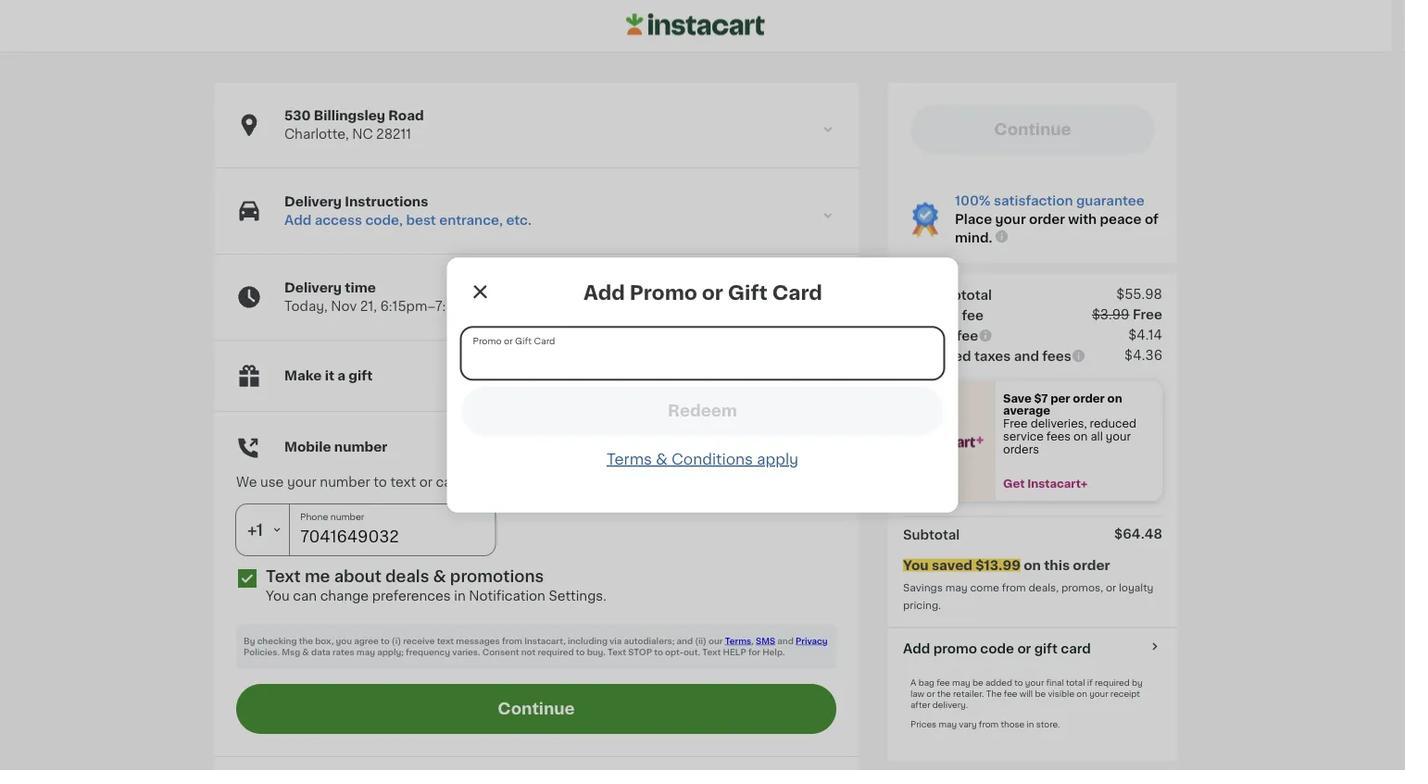 Task type: locate. For each thing, give the bounding box(es) containing it.
sms
[[756, 638, 775, 646]]

1 vertical spatial delivery
[[284, 282, 342, 295]]

0 vertical spatial text
[[390, 476, 416, 489]]

charlotte,
[[284, 128, 349, 141]]

may inside 'by checking the box, you agree to (i) receive text messages from instacart, including via autodialers; and (ii) our terms , sms and privacy policies. msg & data rates may apply; frequency varies. consent not required to buy. text stop to opt-out. text help for help.'
[[356, 649, 375, 657]]

those
[[1001, 721, 1025, 729]]

autodialers;
[[624, 638, 675, 646]]

$4.36
[[1125, 349, 1162, 362]]

today,
[[284, 300, 328, 313]]

1 horizontal spatial terms
[[725, 638, 751, 646]]

& inside 'by checking the box, you agree to (i) receive text messages from instacart, including via autodialers; and (ii) our terms , sms and privacy policies. msg & data rates may apply; frequency varies. consent not required to buy. text stop to opt-out. text help for help.'
[[302, 649, 309, 657]]

0 vertical spatial from
[[1002, 583, 1026, 593]]

from right vary
[[979, 721, 999, 729]]

0 vertical spatial gift
[[349, 370, 373, 383]]

1 horizontal spatial add
[[584, 283, 625, 303]]

text down the 'our'
[[702, 649, 721, 657]]

0 horizontal spatial about
[[334, 569, 382, 585]]

mobile
[[284, 441, 331, 454]]

1 horizontal spatial from
[[979, 721, 999, 729]]

1 vertical spatial required
[[1095, 679, 1130, 687]]

in inside text me about deals & promotions you can change preferences in notification settings.
[[454, 590, 466, 603]]

from inside savings may come from deals, promos, or loyalty pricing.
[[1002, 583, 1026, 593]]

receive
[[403, 638, 435, 646]]

your down the if
[[1089, 690, 1108, 698]]

prices may vary from those in store.
[[910, 721, 1060, 729]]

terms & conditions apply
[[607, 452, 798, 467]]

deals,
[[1029, 583, 1059, 593]]

may down saved
[[945, 583, 968, 593]]

0 vertical spatial fees
[[1042, 350, 1071, 363]]

0 horizontal spatial you
[[336, 638, 352, 646]]

fees down deliveries,
[[1046, 431, 1071, 442]]

0 horizontal spatial free
[[1003, 419, 1028, 429]]

& right msg
[[302, 649, 309, 657]]

your up will
[[1025, 679, 1044, 687]]

be up retailer.
[[973, 679, 983, 687]]

1 vertical spatial you
[[266, 590, 290, 603]]

we use your number to text or call you about your order.
[[236, 476, 601, 489]]

required inside a bag fee may be added to your final total if required by law or the retailer. the fee will be visible on your receipt after delivery.
[[1095, 679, 1130, 687]]

taxes
[[974, 350, 1011, 363]]

your right "use"
[[287, 476, 317, 489]]

estimated taxes and fees
[[903, 350, 1071, 363]]

0 vertical spatial in
[[454, 590, 466, 603]]

100%
[[955, 195, 991, 207]]

be right will
[[1035, 690, 1046, 698]]

get instacart+
[[1003, 479, 1088, 489]]

terms up "help"
[[725, 638, 751, 646]]

in left the store. at the bottom right
[[1027, 721, 1034, 729]]

1 vertical spatial text
[[437, 638, 454, 646]]

number right mobile
[[334, 441, 388, 454]]

receipt
[[1110, 690, 1140, 698]]

number down mobile number
[[320, 476, 370, 489]]

0 horizontal spatial &
[[302, 649, 309, 657]]

or down "bag"
[[927, 690, 935, 698]]

2 horizontal spatial from
[[1002, 583, 1026, 593]]

0 vertical spatial the
[[299, 638, 313, 646]]

& left 'conditions'
[[656, 452, 668, 467]]

code,
[[365, 214, 403, 227]]

including
[[568, 638, 608, 646]]

delivery fee
[[903, 309, 984, 322]]

1 vertical spatial gift
[[1034, 642, 1058, 655]]

$3.99
[[1092, 308, 1130, 321]]

on
[[1107, 393, 1122, 404], [1074, 431, 1088, 442], [1024, 559, 1041, 572], [1077, 690, 1087, 698]]

required up receipt
[[1095, 679, 1130, 687]]

text up frequency
[[437, 638, 454, 646]]

0 horizontal spatial text
[[390, 476, 416, 489]]

0 horizontal spatial gift
[[349, 370, 373, 383]]

promotions
[[450, 569, 544, 585]]

6:15pm–7:30pm
[[380, 300, 485, 313]]

you
[[462, 476, 486, 489], [336, 638, 352, 646]]

& right deals
[[433, 569, 446, 585]]

1 vertical spatial &
[[433, 569, 446, 585]]

free up $4.14
[[1133, 308, 1162, 321]]

etc.
[[506, 214, 532, 227]]

on left this
[[1024, 559, 1041, 572]]

pricing.
[[903, 600, 941, 610]]

fee down subtotal
[[962, 309, 984, 322]]

1 horizontal spatial &
[[433, 569, 446, 585]]

delivery up today,
[[284, 282, 342, 295]]

you up rates
[[336, 638, 352, 646]]

help.
[[762, 649, 785, 657]]

0 vertical spatial add
[[284, 214, 311, 227]]

your down reduced
[[1106, 431, 1131, 442]]

mind.
[[955, 232, 992, 245]]

you left can
[[266, 590, 290, 603]]

fee right "bag"
[[937, 679, 950, 687]]

add inside "redeem promo code" "dialog"
[[584, 283, 625, 303]]

&
[[656, 452, 668, 467], [433, 569, 446, 585], [302, 649, 309, 657]]

text down "via"
[[608, 649, 626, 657]]

or left loyalty
[[1106, 583, 1116, 593]]

0 horizontal spatial required
[[538, 649, 574, 657]]

the
[[299, 638, 313, 646], [937, 690, 951, 698]]

1 vertical spatial about
[[334, 569, 382, 585]]

subtotal
[[937, 289, 992, 302]]

2 vertical spatial from
[[979, 721, 999, 729]]

0 horizontal spatial add
[[284, 214, 311, 227]]

fee
[[962, 309, 984, 322], [957, 329, 978, 342], [937, 679, 950, 687], [1004, 690, 1017, 698]]

about right the call
[[489, 476, 527, 489]]

or left gift
[[702, 283, 723, 303]]

100% satisfaction guarantee
[[955, 195, 1144, 207]]

terms link
[[725, 638, 751, 646]]

promo
[[630, 283, 697, 303]]

1 vertical spatial fees
[[1046, 431, 1071, 442]]

peace
[[1100, 213, 1142, 226]]

you up savings
[[903, 559, 929, 572]]

code
[[980, 642, 1014, 655]]

1 vertical spatial terms
[[725, 638, 751, 646]]

text up can
[[266, 569, 301, 585]]

fees up the per
[[1042, 350, 1071, 363]]

terms left 'conditions'
[[607, 452, 652, 467]]

visible
[[1048, 690, 1075, 698]]

2 vertical spatial add
[[903, 642, 930, 655]]

1 vertical spatial add
[[584, 283, 625, 303]]

0 vertical spatial required
[[538, 649, 574, 657]]

1 vertical spatial the
[[937, 690, 951, 698]]

$64.48
[[1114, 528, 1162, 540]]

by
[[244, 638, 255, 646]]

average
[[1003, 406, 1050, 416]]

or right code
[[1017, 642, 1031, 655]]

and up out. at bottom
[[677, 638, 693, 646]]

you right the call
[[462, 476, 486, 489]]

by checking the box, you agree to (i) receive text messages from instacart, including via autodialers; and (ii) our terms , sms and privacy policies. msg & data rates may apply; frequency varies. consent not required to buy. text stop to opt-out. text help for help.
[[244, 638, 828, 657]]

1 horizontal spatial free
[[1133, 308, 1162, 321]]

$13.99
[[976, 559, 1021, 572]]

0 vertical spatial &
[[656, 452, 668, 467]]

0 vertical spatial order
[[1029, 213, 1065, 226]]

delivery up access
[[284, 195, 342, 208]]

the left box,
[[299, 638, 313, 646]]

to up will
[[1014, 679, 1023, 687]]

0 horizontal spatial from
[[502, 638, 522, 646]]

or inside 'button'
[[1017, 642, 1031, 655]]

our
[[709, 638, 723, 646]]

gift inside add promo code or gift card 'button'
[[1034, 642, 1058, 655]]

add up a
[[903, 642, 930, 655]]

$3.99 free
[[1092, 308, 1162, 321]]

1 horizontal spatial the
[[937, 690, 951, 698]]

free up service
[[1003, 419, 1028, 429]]

from up consent
[[502, 638, 522, 646]]

and up help.
[[777, 638, 794, 646]]

text left the call
[[390, 476, 416, 489]]

make
[[284, 370, 322, 383]]

gift
[[728, 283, 768, 303]]

0 horizontal spatial terms
[[607, 452, 652, 467]]

may down agree
[[356, 649, 375, 657]]

2 vertical spatial &
[[302, 649, 309, 657]]

can
[[293, 590, 317, 603]]

0 horizontal spatial the
[[299, 638, 313, 646]]

required
[[538, 649, 574, 657], [1095, 679, 1130, 687]]

order inside save $7 per order on average free deliveries, reduced service fees on all your orders
[[1073, 393, 1105, 404]]

text inside 'by checking the box, you agree to (i) receive text messages from instacart, including via autodialers; and (ii) our terms , sms and privacy policies. msg & data rates may apply; frequency varies. consent not required to buy. text stop to opt-out. text help for help.'
[[437, 638, 454, 646]]

or inside savings may come from deals, promos, or loyalty pricing.
[[1106, 583, 1116, 593]]

delivery up service
[[903, 309, 959, 322]]

instacart+
[[1027, 479, 1088, 489]]

0 horizontal spatial text
[[266, 569, 301, 585]]

we
[[236, 476, 257, 489]]

0 vertical spatial be
[[973, 679, 983, 687]]

instacart,
[[524, 638, 566, 646]]

get
[[1003, 479, 1025, 489]]

0 horizontal spatial be
[[973, 679, 983, 687]]

delivery for today,
[[284, 282, 342, 295]]

add left access
[[284, 214, 311, 227]]

may up retailer.
[[952, 679, 970, 687]]

or inside a bag fee may be added to your final total if required by law or the retailer. the fee will be visible on your receipt after delivery.
[[927, 690, 935, 698]]

frequency
[[406, 649, 450, 657]]

get instacart+ button
[[996, 478, 1162, 491]]

0 vertical spatial number
[[334, 441, 388, 454]]

savings may come from deals, promos, or loyalty pricing.
[[903, 583, 1156, 610]]

0 horizontal spatial in
[[454, 590, 466, 603]]

privacy link
[[796, 638, 828, 646]]

1 horizontal spatial be
[[1035, 690, 1046, 698]]

make it a gift
[[284, 370, 373, 383]]

if
[[1087, 679, 1093, 687]]

delivery inside delivery time today, nov 21, 6:15pm–7:30pm
[[284, 282, 342, 295]]

store.
[[1036, 721, 1060, 729]]

0 vertical spatial delivery
[[284, 195, 342, 208]]

in down the promotions
[[454, 590, 466, 603]]

add
[[284, 214, 311, 227], [584, 283, 625, 303], [903, 642, 930, 655]]

0 vertical spatial terms
[[607, 452, 652, 467]]

on down total
[[1077, 690, 1087, 698]]

1 horizontal spatial gift
[[1034, 642, 1058, 655]]

1 vertical spatial free
[[1003, 419, 1028, 429]]

free
[[1133, 308, 1162, 321], [1003, 419, 1028, 429]]

0 vertical spatial you
[[903, 559, 929, 572]]

save $7 per order on average free deliveries, reduced service fees on all your orders
[[1003, 393, 1139, 455]]

Promo or Gift Card text field
[[462, 328, 943, 379]]

1 horizontal spatial about
[[489, 476, 527, 489]]

required inside 'by checking the box, you agree to (i) receive text messages from instacart, including via autodialers; and (ii) our terms , sms and privacy policies. msg & data rates may apply; frequency varies. consent not required to buy. text stop to opt-out. text help for help.'
[[538, 649, 574, 657]]

about up change
[[334, 569, 382, 585]]

2 horizontal spatial &
[[656, 452, 668, 467]]

0 vertical spatial you
[[462, 476, 486, 489]]

1 vertical spatial be
[[1035, 690, 1046, 698]]

promos,
[[1061, 583, 1103, 593]]

order down 100% satisfaction guarantee
[[1029, 213, 1065, 226]]

$7
[[1034, 393, 1048, 404]]

1 horizontal spatial text
[[608, 649, 626, 657]]

1 horizontal spatial you
[[903, 559, 929, 572]]

order
[[1029, 213, 1065, 226], [1073, 393, 1105, 404], [1073, 559, 1110, 572]]

rates
[[333, 649, 354, 657]]

1 vertical spatial order
[[1073, 393, 1105, 404]]

1 horizontal spatial text
[[437, 638, 454, 646]]

1 vertical spatial you
[[336, 638, 352, 646]]

a bag fee may be added to your final total if required by law or the retailer. the fee will be visible on your receipt after delivery.
[[910, 679, 1143, 710]]

$55.98
[[1116, 288, 1162, 301]]

sms link
[[756, 638, 775, 646]]

order right the per
[[1073, 393, 1105, 404]]

number
[[334, 441, 388, 454], [320, 476, 370, 489]]

add inside 'button'
[[903, 642, 930, 655]]

1 vertical spatial from
[[502, 638, 522, 646]]

order up promos, at the bottom right of page
[[1073, 559, 1110, 572]]

order.
[[564, 476, 601, 489]]

order inside 'place your order with peace of mind.'
[[1029, 213, 1065, 226]]

terms inside 'by checking the box, you agree to (i) receive text messages from instacart, including via autodialers; and (ii) our terms , sms and privacy policies. msg & data rates may apply; frequency varies. consent not required to buy. text stop to opt-out. text help for help.'
[[725, 638, 751, 646]]

text inside text me about deals & promotions you can change preferences in notification settings.
[[266, 569, 301, 585]]

add left promo
[[584, 283, 625, 303]]

on left all
[[1074, 431, 1088, 442]]

from down you saved $13.99 on this order
[[1002, 583, 1026, 593]]

gift left card
[[1034, 642, 1058, 655]]

your up more info about 100% satisfaction guarantee icon
[[995, 213, 1026, 226]]

to down including
[[576, 649, 585, 657]]

0 vertical spatial about
[[489, 476, 527, 489]]

from inside 'by checking the box, you agree to (i) receive text messages from instacart, including via autodialers; and (ii) our terms , sms and privacy policies. msg & data rates may apply; frequency varies. consent not required to buy. text stop to opt-out. text help for help.'
[[502, 638, 522, 646]]

estimated
[[903, 350, 971, 363]]

0 horizontal spatial you
[[266, 590, 290, 603]]

fees inside save $7 per order on average free deliveries, reduced service fees on all your orders
[[1046, 431, 1071, 442]]

promo
[[933, 642, 977, 655]]

varies.
[[452, 649, 480, 657]]

1 horizontal spatial required
[[1095, 679, 1130, 687]]

more info about 100% satisfaction guarantee image
[[994, 229, 1009, 244]]

to
[[374, 476, 387, 489], [381, 638, 390, 646], [576, 649, 585, 657], [654, 649, 663, 657], [1014, 679, 1023, 687]]

required down "instacart,"
[[538, 649, 574, 657]]

2 horizontal spatial add
[[903, 642, 930, 655]]

delivery inside delivery instructions add access code, best entrance, etc.
[[284, 195, 342, 208]]

and right taxes
[[1014, 350, 1039, 363]]

1 vertical spatial in
[[1027, 721, 1034, 729]]

the up delivery.
[[937, 690, 951, 698]]

gift right a
[[349, 370, 373, 383]]

and
[[1014, 350, 1039, 363], [677, 638, 693, 646], [777, 638, 794, 646]]

entrance,
[[439, 214, 503, 227]]

or inside "redeem promo code" "dialog"
[[702, 283, 723, 303]]



Task type: vqa. For each thing, say whether or not it's contained in the screenshot.
Bananas, 3 lbs 3 lb
no



Task type: describe. For each thing, give the bounding box(es) containing it.
preferences
[[372, 590, 451, 603]]

time
[[345, 282, 376, 295]]

may inside a bag fee may be added to your final total if required by law or the retailer. the fee will be visible on your receipt after delivery.
[[952, 679, 970, 687]]

may inside savings may come from deals, promos, or loyalty pricing.
[[945, 583, 968, 593]]

2 horizontal spatial text
[[702, 649, 721, 657]]

your inside 'place your order with peace of mind.'
[[995, 213, 1026, 226]]

add for add promo code or gift card
[[903, 642, 930, 655]]

prices
[[910, 721, 937, 729]]

consent
[[482, 649, 519, 657]]

fee left will
[[1004, 690, 1017, 698]]

this
[[1044, 559, 1070, 572]]

privacy
[[796, 638, 828, 646]]

added
[[985, 679, 1012, 687]]

loyalty
[[1119, 583, 1154, 593]]

deliveries,
[[1031, 419, 1087, 429]]

530 billingsley road charlotte, nc 28211
[[284, 109, 424, 141]]

orders
[[1003, 444, 1039, 455]]

530
[[284, 109, 311, 122]]

2 vertical spatial delivery
[[903, 309, 959, 322]]

data
[[311, 649, 331, 657]]

free inside save $7 per order on average free deliveries, reduced service fees on all your orders
[[1003, 419, 1028, 429]]

continue
[[498, 702, 575, 717]]

add promo or gift card
[[584, 283, 822, 303]]

the inside a bag fee may be added to your final total if required by law or the retailer. the fee will be visible on your receipt after delivery.
[[937, 690, 951, 698]]

opt-
[[665, 649, 683, 657]]

will
[[1020, 690, 1033, 698]]

to up phone number telephone field
[[374, 476, 387, 489]]

fee up estimated taxes and fees
[[957, 329, 978, 342]]

change
[[320, 590, 369, 603]]

vary
[[959, 721, 977, 729]]

redeem promo code dialog
[[447, 258, 958, 513]]

box,
[[315, 638, 334, 646]]

service
[[903, 329, 953, 342]]

(i)
[[392, 638, 401, 646]]

satisfaction
[[994, 195, 1073, 207]]

delivery for add
[[284, 195, 342, 208]]

out.
[[683, 649, 700, 657]]

nov
[[331, 300, 357, 313]]

with
[[1068, 213, 1097, 226]]

the inside 'by checking the box, you agree to (i) receive text messages from instacart, including via autodialers; and (ii) our terms , sms and privacy policies. msg & data rates may apply; frequency varies. consent not required to buy. text stop to opt-out. text help for help.'
[[299, 638, 313, 646]]

item
[[903, 289, 934, 302]]

to down autodialers;
[[654, 649, 663, 657]]

terms inside "redeem promo code" "dialog"
[[607, 452, 652, 467]]

bag
[[919, 679, 934, 687]]

use
[[260, 476, 284, 489]]

come
[[970, 583, 999, 593]]

total
[[1066, 679, 1085, 687]]

you inside 'by checking the box, you agree to (i) receive text messages from instacart, including via autodialers; and (ii) our terms , sms and privacy policies. msg & data rates may apply; frequency varies. consent not required to buy. text stop to opt-out. text help for help.'
[[336, 638, 352, 646]]

place your order with peace of mind.
[[955, 213, 1159, 245]]

apply;
[[377, 649, 404, 657]]

you saved $13.99 on this order
[[903, 559, 1110, 572]]

deals
[[385, 569, 429, 585]]

agree
[[354, 638, 379, 646]]

2 horizontal spatial and
[[1014, 350, 1039, 363]]

terms & conditions apply link
[[607, 452, 798, 467]]

your left the order.
[[531, 476, 560, 489]]

,
[[751, 638, 754, 646]]

1 horizontal spatial in
[[1027, 721, 1034, 729]]

apply
[[757, 452, 798, 467]]

or left the call
[[419, 476, 433, 489]]

it
[[325, 370, 334, 383]]

conditions
[[672, 452, 753, 467]]

$4.14
[[1128, 328, 1162, 341]]

from for prices
[[979, 721, 999, 729]]

stop
[[628, 649, 652, 657]]

(ii)
[[695, 638, 707, 646]]

to left "(i)"
[[381, 638, 390, 646]]

your inside save $7 per order on average free deliveries, reduced service fees on all your orders
[[1106, 431, 1131, 442]]

add promo code or gift card button
[[903, 640, 1091, 658]]

not
[[521, 649, 536, 657]]

to inside a bag fee may be added to your final total if required by law or the retailer. the fee will be visible on your receipt after delivery.
[[1014, 679, 1023, 687]]

saved
[[932, 559, 972, 572]]

you inside text me about deals & promotions you can change preferences in notification settings.
[[266, 590, 290, 603]]

after
[[910, 701, 930, 710]]

mobile number
[[284, 441, 388, 454]]

on up reduced
[[1107, 393, 1122, 404]]

& inside "redeem promo code" "dialog"
[[656, 452, 668, 467]]

card
[[772, 283, 822, 303]]

nc
[[352, 128, 373, 141]]

from for savings
[[1002, 583, 1026, 593]]

add promo code or gift card
[[903, 642, 1091, 655]]

msg
[[282, 649, 300, 657]]

home image
[[626, 11, 765, 38]]

law
[[910, 690, 924, 698]]

add inside delivery instructions add access code, best entrance, etc.
[[284, 214, 311, 227]]

0 vertical spatial free
[[1133, 308, 1162, 321]]

all
[[1091, 431, 1103, 442]]

about inside text me about deals & promotions you can change preferences in notification settings.
[[334, 569, 382, 585]]

messages
[[456, 638, 500, 646]]

28211
[[376, 128, 411, 141]]

savings
[[903, 583, 943, 593]]

item subtotal
[[903, 289, 992, 302]]

notification
[[469, 590, 545, 603]]

Phone number telephone field
[[289, 505, 495, 556]]

2 vertical spatial order
[[1073, 559, 1110, 572]]

1 horizontal spatial you
[[462, 476, 486, 489]]

1 horizontal spatial and
[[777, 638, 794, 646]]

add for add promo or gift card
[[584, 283, 625, 303]]

delivery instructions add access code, best entrance, etc.
[[284, 195, 532, 227]]

subtotal
[[903, 528, 960, 541]]

& inside text me about deals & promotions you can change preferences in notification settings.
[[433, 569, 446, 585]]

on inside a bag fee may be added to your final total if required by law or the retailer. the fee will be visible on your receipt after delivery.
[[1077, 690, 1087, 698]]

for
[[748, 649, 760, 657]]

road
[[388, 109, 424, 122]]

final
[[1046, 679, 1064, 687]]

instructions
[[345, 195, 428, 208]]

1 vertical spatial number
[[320, 476, 370, 489]]

may down delivery.
[[939, 721, 957, 729]]

0 horizontal spatial and
[[677, 638, 693, 646]]

card
[[1061, 642, 1091, 655]]



